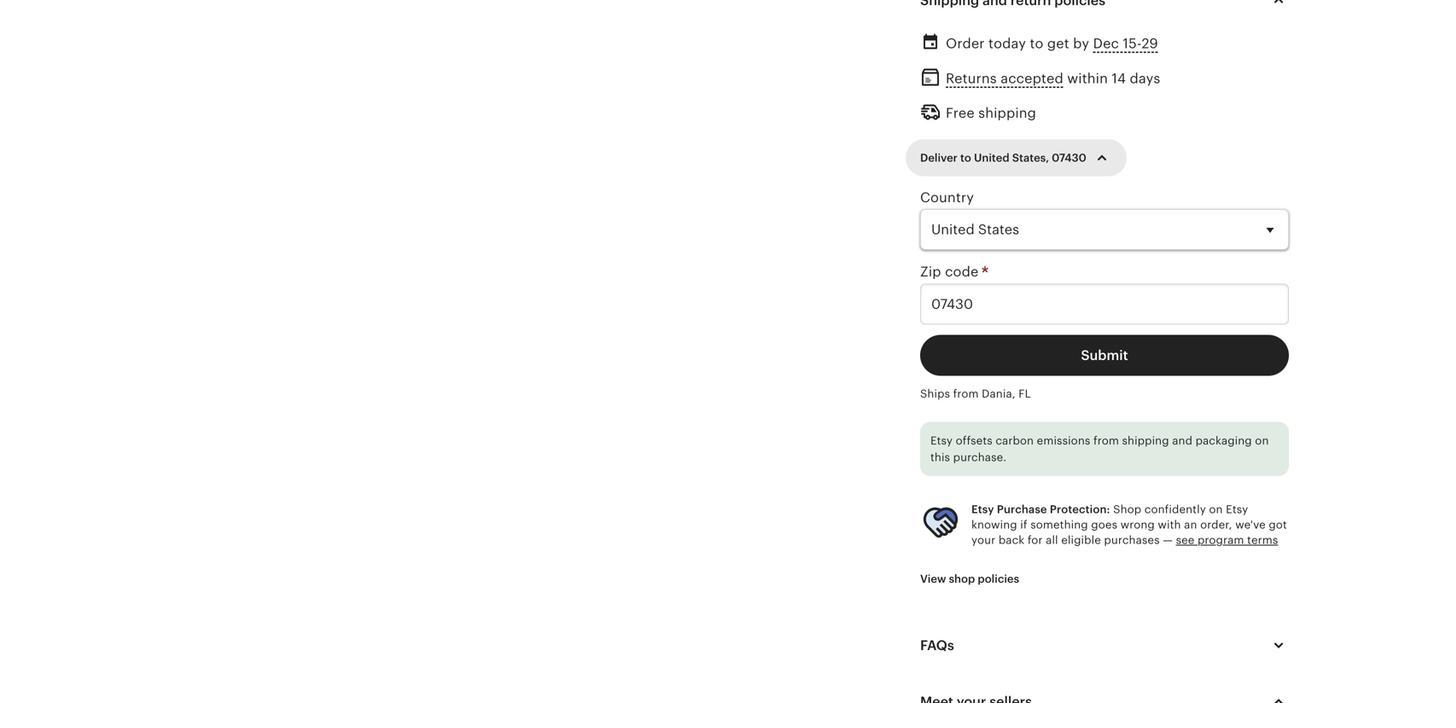 Task type: vqa. For each thing, say whether or not it's contained in the screenshot.
see
yes



Task type: describe. For each thing, give the bounding box(es) containing it.
on inside shop confidently on etsy knowing if something goes wrong with an order, we've got your back for all eligible purchases —
[[1210, 503, 1223, 516]]

returns
[[946, 71, 997, 86]]

all
[[1046, 534, 1059, 547]]

faqs
[[921, 638, 955, 654]]

something
[[1031, 519, 1089, 532]]

submit button
[[921, 335, 1289, 376]]

order today to get by dec 15-29
[[946, 36, 1159, 51]]

if
[[1021, 519, 1028, 532]]

see program terms link
[[1176, 534, 1279, 547]]

for
[[1028, 534, 1043, 547]]

accepted
[[1001, 71, 1064, 86]]

purchase
[[997, 503, 1047, 516]]

carbon
[[996, 435, 1034, 448]]

confidently
[[1145, 503, 1207, 516]]

etsy for etsy purchase protection:
[[972, 503, 994, 516]]

order,
[[1201, 519, 1233, 532]]

07430
[[1052, 152, 1087, 164]]

shipping inside the etsy offsets carbon emissions from shipping and packaging on this purchase.
[[1123, 435, 1170, 448]]

14
[[1112, 71, 1126, 86]]

united
[[974, 152, 1010, 164]]

etsy for etsy offsets carbon emissions from shipping and packaging on this purchase.
[[931, 435, 953, 448]]

29
[[1142, 36, 1159, 51]]

by
[[1074, 36, 1090, 51]]

country
[[921, 190, 974, 205]]

zip code
[[921, 265, 983, 280]]

policies
[[978, 573, 1020, 586]]

dec
[[1094, 36, 1120, 51]]

view shop policies
[[921, 573, 1020, 586]]

1 horizontal spatial to
[[1030, 36, 1044, 51]]

deliver to united states, 07430
[[921, 152, 1087, 164]]

get
[[1048, 36, 1070, 51]]

goes
[[1092, 519, 1118, 532]]

from inside the etsy offsets carbon emissions from shipping and packaging on this purchase.
[[1094, 435, 1120, 448]]

ships from dania, fl
[[921, 388, 1031, 400]]

15-
[[1123, 36, 1142, 51]]

to inside dropdown button
[[961, 152, 972, 164]]

view shop policies button
[[908, 564, 1032, 595]]

got
[[1269, 519, 1288, 532]]

—
[[1163, 534, 1173, 547]]



Task type: locate. For each thing, give the bounding box(es) containing it.
purchases
[[1105, 534, 1160, 547]]

1 horizontal spatial etsy
[[972, 503, 994, 516]]

0 horizontal spatial to
[[961, 152, 972, 164]]

0 vertical spatial to
[[1030, 36, 1044, 51]]

free
[[946, 105, 975, 121]]

from right ships
[[954, 388, 979, 400]]

see
[[1176, 534, 1195, 547]]

on
[[1256, 435, 1269, 448], [1210, 503, 1223, 516]]

to
[[1030, 36, 1044, 51], [961, 152, 972, 164]]

deliver to united states, 07430 button
[[908, 140, 1125, 176]]

and
[[1173, 435, 1193, 448]]

deliver
[[921, 152, 958, 164]]

zip
[[921, 265, 942, 280]]

wrong
[[1121, 519, 1155, 532]]

0 horizontal spatial shipping
[[979, 105, 1037, 121]]

1 vertical spatial from
[[1094, 435, 1120, 448]]

fl
[[1019, 388, 1031, 400]]

this
[[931, 452, 951, 464]]

etsy inside the etsy offsets carbon emissions from shipping and packaging on this purchase.
[[931, 435, 953, 448]]

to left united
[[961, 152, 972, 164]]

your
[[972, 534, 996, 547]]

protection:
[[1050, 503, 1111, 516]]

etsy purchase protection:
[[972, 503, 1111, 516]]

2 horizontal spatial etsy
[[1226, 503, 1249, 516]]

within
[[1068, 71, 1108, 86]]

view
[[921, 573, 947, 586]]

dania,
[[982, 388, 1016, 400]]

shipping down the returns accepted button
[[979, 105, 1037, 121]]

from right the emissions
[[1094, 435, 1120, 448]]

packaging
[[1196, 435, 1253, 448]]

free shipping
[[946, 105, 1037, 121]]

shipping left and
[[1123, 435, 1170, 448]]

0 horizontal spatial on
[[1210, 503, 1223, 516]]

see program terms
[[1176, 534, 1279, 547]]

dec 15-29 button
[[1094, 31, 1159, 56]]

offsets
[[956, 435, 993, 448]]

0 vertical spatial on
[[1256, 435, 1269, 448]]

ships
[[921, 388, 950, 400]]

1 horizontal spatial shipping
[[1123, 435, 1170, 448]]

to left get
[[1030, 36, 1044, 51]]

faqs button
[[905, 626, 1305, 667]]

purchase.
[[954, 452, 1007, 464]]

returns accepted button
[[946, 66, 1064, 91]]

from
[[954, 388, 979, 400], [1094, 435, 1120, 448]]

1 horizontal spatial from
[[1094, 435, 1120, 448]]

on inside the etsy offsets carbon emissions from shipping and packaging on this purchase.
[[1256, 435, 1269, 448]]

0 horizontal spatial etsy
[[931, 435, 953, 448]]

Zip code text field
[[921, 284, 1289, 325]]

0 vertical spatial from
[[954, 388, 979, 400]]

on right packaging
[[1256, 435, 1269, 448]]

shop
[[1114, 503, 1142, 516]]

submit
[[1081, 348, 1129, 363]]

0 vertical spatial shipping
[[979, 105, 1037, 121]]

0 horizontal spatial from
[[954, 388, 979, 400]]

etsy up the knowing
[[972, 503, 994, 516]]

etsy offsets carbon emissions from shipping and packaging on this purchase.
[[931, 435, 1269, 464]]

knowing
[[972, 519, 1018, 532]]

returns accepted within 14 days
[[946, 71, 1161, 86]]

days
[[1130, 71, 1161, 86]]

1 vertical spatial to
[[961, 152, 972, 164]]

etsy up we've
[[1226, 503, 1249, 516]]

shop confidently on etsy knowing if something goes wrong with an order, we've got your back for all eligible purchases —
[[972, 503, 1288, 547]]

on up order,
[[1210, 503, 1223, 516]]

an
[[1185, 519, 1198, 532]]

shop
[[949, 573, 975, 586]]

we've
[[1236, 519, 1266, 532]]

order
[[946, 36, 985, 51]]

eligible
[[1062, 534, 1101, 547]]

with
[[1158, 519, 1182, 532]]

etsy up "this"
[[931, 435, 953, 448]]

shipping
[[979, 105, 1037, 121], [1123, 435, 1170, 448]]

program
[[1198, 534, 1245, 547]]

etsy
[[931, 435, 953, 448], [972, 503, 994, 516], [1226, 503, 1249, 516]]

states,
[[1013, 152, 1050, 164]]

emissions
[[1037, 435, 1091, 448]]

terms
[[1248, 534, 1279, 547]]

etsy inside shop confidently on etsy knowing if something goes wrong with an order, we've got your back for all eligible purchases —
[[1226, 503, 1249, 516]]

code
[[945, 265, 979, 280]]

today
[[989, 36, 1027, 51]]

1 vertical spatial shipping
[[1123, 435, 1170, 448]]

1 horizontal spatial on
[[1256, 435, 1269, 448]]

back
[[999, 534, 1025, 547]]

1 vertical spatial on
[[1210, 503, 1223, 516]]



